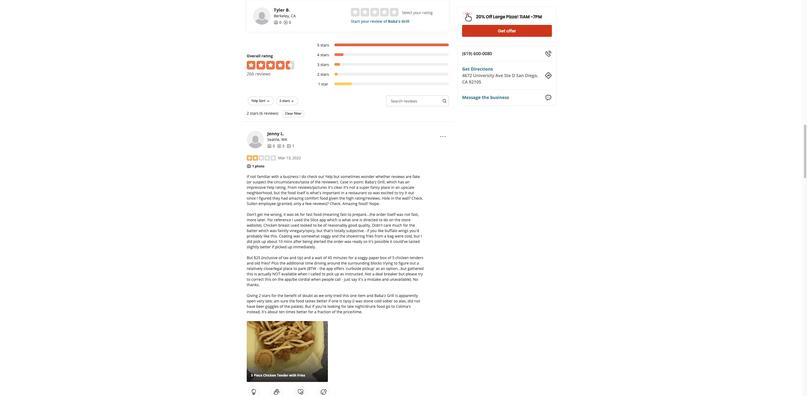 Task type: locate. For each thing, give the bounding box(es) containing it.
amazing
[[342, 201, 358, 206]]

1 horizontal spatial it
[[390, 239, 392, 244]]

0 vertical spatial ca
[[291, 13, 296, 18]]

0 vertical spatial rating
[[422, 10, 433, 15]]

2 vertical spatial 1
[[252, 164, 254, 169]]

offers
[[334, 266, 344, 271]]

1 horizontal spatial like
[[378, 228, 384, 233]]

filter
[[294, 111, 302, 116]]

the down benefit
[[289, 299, 295, 304]]

about down this. on the left bottom of page
[[267, 239, 277, 244]]

subjective
[[346, 228, 364, 233]]

0 vertical spatial but
[[247, 255, 253, 260]]

app inside but $25 (inclusive of tax and tip) and a wait of 45 minutes for a soggy paper box of 5 chicken tenders and old fries? plus the additional time driving around the surrounding blocks trying to figure out a relatively close/legal place to park (btw - the app offers 'curbside pickup' as an option...but gathered this is actually not available when i called to pick up as instructed. not a deal breaker but please try to correct this on the app/be cordial when people call - just say it's a mistake and unavailable). no thanks.
[[326, 266, 333, 271]]

that's
[[324, 228, 333, 233]]

ok
[[295, 212, 299, 217]]

filter reviews by 2 stars rating element
[[312, 72, 449, 77]]

1 vertical spatial 2 stars
[[280, 98, 290, 103]]

and inside don't get me wrong, it was ok for fast food (meaning fast to prepare...the order itself was not fast, more later. for reference i used the slice app which is what one is directed to do on the store website). chicken breast used looked to be of reasonably good quality. didn't care much for the batter which was faintly vinegary/spicy, but that's totally subjective - if you like buffalo wings you'd probably like this. coating was somewhat soggy and the shoestring fries from a bag were cold, but i did pick up about 10 mins after being alerted the order was ready so it's possible it could've tasted slightly better if picked up immediately.
[[332, 234, 339, 239]]

late;
[[265, 299, 273, 304]]

a up high
[[345, 190, 347, 195]]

better down we
[[317, 299, 327, 304]]

to up the what
[[348, 212, 351, 217]]

ste
[[504, 73, 511, 78]]

2 vertical spatial so
[[394, 299, 398, 304]]

None radio
[[351, 8, 360, 16], [371, 8, 379, 16], [380, 8, 389, 16], [390, 8, 399, 16], [351, 8, 360, 16], [371, 8, 379, 16], [380, 8, 389, 16], [390, 8, 399, 16]]

large
[[493, 14, 505, 20]]

1 horizontal spatial do
[[384, 217, 388, 223]]

0 vertical spatial 16 review v2 image
[[284, 20, 288, 25]]

0 horizontal spatial 16 review v2 image
[[277, 144, 281, 148]]

1 fast from the left
[[306, 212, 313, 217]]

24 directions v2 image
[[545, 72, 552, 79]]

item
[[358, 293, 366, 298]]

good
[[348, 223, 357, 228]]

minutes
[[333, 255, 348, 260]]

time
[[305, 261, 313, 266]]

0 horizontal spatial so
[[363, 239, 368, 244]]

me
[[264, 212, 270, 217]]

jenny l. link
[[267, 131, 284, 137]]

did up slightly
[[247, 239, 252, 244]]

on inside but $25 (inclusive of tax and tip) and a wait of 45 minutes for a soggy paper box of 5 chicken tenders and old fries? plus the additional time driving around the surrounding blocks trying to figure out a relatively close/legal place to park (btw - the app offers 'curbside pickup' as an option...but gathered this is actually not available when i called to pick up as instructed. not a deal breaker but please try to correct this on the app/be cordial when people call - just say it's a mistake and unavailable). no thanks.
[[272, 277, 277, 282]]

up
[[261, 239, 266, 244], [288, 244, 292, 250], [335, 272, 339, 277]]

menu image
[[440, 133, 446, 140]]

check. down given
[[330, 201, 342, 206]]

not
[[250, 174, 256, 179], [349, 185, 355, 190], [404, 212, 410, 217], [414, 299, 420, 304]]

0 horizontal spatial did
[[247, 239, 252, 244]]

app
[[319, 217, 326, 223], [326, 266, 333, 271]]

do
[[302, 174, 306, 179], [384, 217, 388, 223]]

impressive
[[247, 185, 266, 190]]

rating
[[422, 10, 433, 15], [262, 53, 273, 58]]

stars up '4 stars'
[[320, 42, 329, 48]]

stars right 3
[[320, 62, 329, 67]]

is down relatively
[[254, 272, 257, 277]]

try inside but $25 (inclusive of tax and tip) and a wait of 45 minutes for a soggy paper box of 5 chicken tenders and old fries? plus the additional time driving around the surrounding blocks trying to figure out a relatively close/legal place to park (btw - the app offers 'curbside pickup' as an option...but gathered this is actually not available when i called to pick up as instructed. not a deal breaker but please try to correct this on the app/be cordial when people call - just say it's a mistake and unavailable). no thanks.
[[418, 272, 423, 277]]

the
[[482, 95, 489, 100], [267, 180, 273, 185], [315, 180, 321, 185], [281, 190, 287, 195], [339, 196, 345, 201], [395, 196, 401, 201], [304, 217, 310, 223], [395, 217, 401, 223], [409, 223, 415, 228], [340, 234, 345, 239], [327, 239, 333, 244], [280, 261, 286, 266], [341, 261, 347, 266], [320, 266, 325, 271], [278, 277, 284, 282], [278, 293, 283, 298], [289, 299, 295, 304], [284, 304, 290, 309], [337, 309, 342, 315]]

3 stars
[[317, 62, 329, 67]]

stars up star
[[320, 72, 329, 77]]

get directions 4672 university ave ste d san diego, ca 92105
[[462, 66, 538, 85]]

grill inside the giving 2 stars for the benefit of doubt as we only tried this one item and baba'z grill is apparently open very late; am sure the food tastes better if one is tipsy (i was stone cold sober so alas, did not have beer goggles of the palate). but if you're looking for late night/drunk food go to colima's instead, it's about ten times better for a fraction of the price/time.
[[387, 293, 394, 298]]

try up wall?
[[399, 190, 404, 195]]

order
[[376, 212, 386, 217], [334, 239, 344, 244]]

reviews element down 'wa'
[[277, 143, 285, 149]]

1 vertical spatial try
[[418, 272, 423, 277]]

order down totally
[[334, 239, 344, 244]]

food inside don't get me wrong, it was ok for fast food (meaning fast to prepare...the order itself was not fast, more later. for reference i used the slice app which is what one is directed to do on the store website). chicken breast used looked to be of reasonably good quality. didn't care much for the batter which was faintly vinegary/spicy, but that's totally subjective - if you like buffalo wings you'd probably like this. coating was somewhat soggy and the shoestring fries from a bag were cold, but i did pick up about 10 mins after being alerted the order was ready so it's possible it could've tasted slightly better if picked up immediately.
[[314, 212, 322, 217]]

reviews element for l.
[[277, 143, 285, 149]]

0 horizontal spatial yelp
[[251, 98, 258, 103]]

16 photos v2 image
[[287, 144, 291, 148]]

16 chevron down v2 image
[[290, 99, 295, 103]]

- up 'called'
[[317, 266, 319, 271]]

0 vertical spatial when
[[298, 272, 308, 277]]

was right (i
[[356, 299, 363, 304]]

clear filter button
[[283, 111, 304, 117]]

call
[[335, 277, 341, 282]]

24 phone v2 image
[[545, 50, 552, 57]]

a inside the giving 2 stars for the benefit of doubt as we only tried this one item and baba'z grill is apparently open very late; am sure the food tastes better if one is tipsy (i was stone cold sober so alas, did not have beer goggles of the palate). but if you're looking for late night/drunk food go to colima's instead, it's about ten times better for a fraction of the price/time.
[[314, 309, 317, 315]]

reviews for 266 reviews
[[255, 71, 271, 77]]

mar
[[278, 155, 285, 160]]

and down 'breaker'
[[382, 277, 389, 282]]

photo of tyler b. image
[[253, 7, 271, 25]]

did
[[247, 239, 252, 244], [408, 299, 413, 304]]

overall rating
[[247, 53, 273, 58]]

jenny
[[267, 131, 280, 137]]

1 vertical spatial reviews
[[404, 98, 417, 104]]

0 vertical spatial one
[[352, 217, 359, 223]]

0 vertical spatial an
[[405, 180, 410, 185]]

0 vertical spatial pick
[[253, 239, 260, 244]]

0 for l.
[[273, 143, 275, 149]]

stars inside dropdown button
[[282, 98, 290, 103]]

1 vertical spatial about
[[268, 309, 278, 315]]

which down chicken
[[259, 228, 269, 233]]

2 vertical spatial up
[[335, 272, 339, 277]]

0 horizontal spatial order
[[334, 239, 344, 244]]

the down totally
[[340, 234, 345, 239]]

the down not
[[278, 277, 284, 282]]

an up upscale
[[405, 180, 410, 185]]

1 horizontal spatial on
[[389, 217, 394, 223]]

in down clear on the left of page
[[341, 190, 344, 195]]

reviews element
[[284, 20, 291, 25], [277, 143, 285, 149]]

an inside but $25 (inclusive of tax and tip) and a wait of 45 minutes for a soggy paper box of 5 chicken tenders and old fries? plus the additional time driving around the surrounding blocks trying to figure out a relatively close/legal place to park (btw - the app offers 'curbside pickup' as an option...but gathered this is actually not available when i called to pick up as instructed. not a deal breaker but please try to correct this on the app/be cordial when people call - just say it's a mistake and unavailable). no thanks.
[[381, 266, 385, 271]]

pick inside but $25 (inclusive of tax and tip) and a wait of 45 minutes for a soggy paper box of 5 chicken tenders and old fries? plus the additional time driving around the surrounding blocks trying to figure out a relatively close/legal place to park (btw - the app offers 'curbside pickup' as an option...but gathered this is actually not available when i called to pick up as instructed. not a deal breaker but please try to correct this on the app/be cordial when people call - just say it's a mistake and unavailable). no thanks.
[[327, 272, 334, 277]]

your for select
[[413, 10, 421, 15]]

1 vertical spatial itself
[[387, 212, 396, 217]]

yelp left rating.
[[267, 185, 274, 190]]

1 vertical spatial friends element
[[267, 143, 275, 149]]

was up after
[[293, 234, 300, 239]]

so up rating/reviews.
[[368, 190, 372, 195]]

- right call at the bottom of the page
[[342, 277, 343, 282]]

0 vertical spatial so
[[368, 190, 372, 195]]

of inside don't get me wrong, it was ok for fast food (meaning fast to prepare...the order itself was not fast, more later. for reference i used the slice app which is what one is directed to do on the store website). chicken breast used looked to be of reasonably good quality. didn't care much for the batter which was faintly vinegary/spicy, but that's totally subjective - if you like buffalo wings you'd probably like this. coating was somewhat soggy and the shoestring fries from a bag were cold, but i did pick up about 10 mins after being alerted the order was ready so it's possible it could've tasted slightly better if picked up immediately.
[[323, 223, 327, 228]]

shoestring
[[346, 234, 365, 239]]

about down the goggles
[[268, 309, 278, 315]]

didn't
[[372, 223, 383, 228]]

soggy down that's
[[321, 234, 331, 239]]

it's inside don't get me wrong, it was ok for fast food (meaning fast to prepare...the order itself was not fast, more later. for reference i used the slice app which is what one is directed to do on the store website). chicken breast used looked to be of reasonably good quality. didn't care much for the batter which was faintly vinegary/spicy, but that's totally subjective - if you like buffalo wings you'd probably like this. coating was somewhat soggy and the shoestring fries from a bag were cold, but i did pick up about 10 mins after being alerted the order was ready so it's possible it could've tasted slightly better if picked up immediately.
[[369, 239, 374, 244]]

photos element
[[287, 143, 294, 149]]

2 vertical spatial this
[[343, 293, 349, 298]]

rating element
[[351, 8, 399, 16]]

from
[[375, 234, 383, 239]]

0 vertical spatial reviews element
[[284, 20, 291, 25]]

(6
[[260, 111, 263, 116]]

giving
[[247, 293, 258, 298]]

2 fast from the left
[[340, 212, 347, 217]]

did down apparently
[[408, 299, 413, 304]]

5 inside but $25 (inclusive of tax and tip) and a wait of 45 minutes for a soggy paper box of 5 chicken tenders and old fries? plus the additional time driving around the surrounding blocks trying to figure out a relatively close/legal place to park (btw - the app offers 'curbside pickup' as an option...but gathered this is actually not available when i called to pick up as instructed. not a deal breaker but please try to correct this on the app/be cordial when people call - just say it's a mistake and unavailable). no thanks.
[[392, 255, 395, 260]]

2022
[[293, 155, 301, 160]]

did inside don't get me wrong, it was ok for fast food (meaning fast to prepare...the order itself was not fast, more later. for reference i used the slice app which is what one is directed to do on the store website). chicken breast used looked to be of reasonably good quality. didn't care much for the batter which was faintly vinegary/spicy, but that's totally subjective - if you like buffalo wings you'd probably like this. coating was somewhat soggy and the shoestring fries from a bag were cold, but i did pick up about 10 mins after being alerted the order was ready so it's possible it could've tasted slightly better if picked up immediately.
[[247, 239, 252, 244]]

1 for 1 photo
[[252, 164, 254, 169]]

1 vertical spatial order
[[334, 239, 344, 244]]

0 vertical spatial place
[[381, 185, 390, 190]]

and inside the giving 2 stars for the benefit of doubt as we only tried this one item and baba'z grill is apparently open very late; am sure the food tastes better if one is tipsy (i was stone cold sober so alas, did not have beer goggles of the palate). but if you're looking for late night/drunk food go to colima's instead, it's about ten times better for a fraction of the price/time.
[[367, 293, 374, 298]]

did inside the giving 2 stars for the benefit of doubt as we only tried this one item and baba'z grill is apparently open very late; am sure the food tastes better if one is tipsy (i was stone cold sober so alas, did not have beer goggles of the palate). but if you're looking for late night/drunk food go to colima's instead, it's about ten times better for a fraction of the price/time.
[[408, 299, 413, 304]]

surrounding
[[348, 261, 370, 266]]

so inside don't get me wrong, it was ok for fast food (meaning fast to prepare...the order itself was not fast, more later. for reference i used the slice app which is what one is directed to do on the store website). chicken breast used looked to be of reasonably good quality. didn't care much for the batter which was faintly vinegary/spicy, but that's totally subjective - if you like buffalo wings you'd probably like this. coating was somewhat soggy and the shoestring fries from a bag were cold, but i did pick up about 10 mins after being alerted the order was ready so it's possible it could've tasted slightly better if picked up immediately.
[[363, 239, 368, 244]]

the down with
[[267, 180, 273, 185]]

wrong,
[[271, 212, 283, 217]]

when down park
[[298, 272, 308, 277]]

it's
[[328, 185, 333, 190], [343, 185, 348, 190], [369, 239, 374, 244], [358, 277, 363, 282], [262, 309, 267, 315]]

tax
[[283, 255, 289, 260]]

45
[[328, 255, 332, 260]]

friends element
[[274, 20, 281, 25], [267, 143, 275, 149]]

0 vertical spatial app
[[319, 217, 326, 223]]

stars for filter reviews by 5 stars rating element
[[320, 42, 329, 48]]

1 horizontal spatial this
[[265, 277, 271, 282]]

2 inside the giving 2 stars for the benefit of doubt as we only tried this one item and baba'z grill is apparently open very late; am sure the food tastes better if one is tipsy (i was stone cold sober so alas, did not have beer goggles of the palate). but if you're looking for late night/drunk food go to colima's instead, it's about ten times better for a fraction of the price/time.
[[259, 293, 261, 298]]

stars for filter reviews by 2 stars rating element
[[320, 72, 329, 77]]

- down quality.
[[365, 228, 366, 233]]

slice
[[311, 217, 318, 223]]

2 star rating image
[[247, 155, 276, 161]]

2 stars inside dropdown button
[[280, 98, 290, 103]]

yelp left sort
[[251, 98, 258, 103]]

a up restaurant
[[356, 185, 358, 190]]

1 vertical spatial when
[[311, 277, 321, 282]]

friends element for jenny l.
[[267, 143, 275, 149]]

is
[[306, 190, 309, 195], [338, 217, 341, 223], [360, 217, 362, 223], [254, 272, 257, 277], [395, 293, 398, 298], [339, 299, 342, 304]]

1 horizontal spatial fast
[[340, 212, 347, 217]]

could've
[[393, 239, 408, 244]]

0 horizontal spatial which
[[259, 228, 269, 233]]

is inside if not familiar with a business i do check out yelp but sometimes wonder whether reviews are fake (or suspect the circumstances/taste of the reviewer). case in point: baba'z grill, which has an impressive yelp rating. from reviews/pictures it's clear it's not a super fancy place in an upscale neighborhood, but the food itself is what's important in a restaurant so was excited to try it out since i figured they had amazing comfort food given the high rating/reviews. hole in the wall? check. sullen employee (granted, only a few reviews)? check. amazing food? nope.
[[306, 190, 309, 195]]

as left we
[[314, 293, 318, 298]]

to up people
[[322, 272, 326, 277]]

0 vertical spatial try
[[399, 190, 404, 195]]

5 for 5 stars
[[317, 42, 319, 48]]

get inside get directions 4672 university ave ste d san diego, ca 92105
[[462, 66, 470, 72]]

2 vertical spatial as
[[314, 293, 318, 298]]

1 vertical spatial it
[[284, 212, 286, 217]]

0 horizontal spatial ca
[[291, 13, 296, 18]]

the up you'd
[[409, 223, 415, 228]]

chicken
[[264, 223, 277, 228]]

1 horizontal spatial try
[[418, 272, 423, 277]]

which
[[387, 180, 397, 185], [327, 217, 338, 223], [259, 228, 269, 233]]

0 vertical spatial do
[[302, 174, 306, 179]]

1
[[318, 81, 320, 87], [292, 143, 294, 149], [252, 164, 254, 169]]

do inside don't get me wrong, it was ok for fast food (meaning fast to prepare...the order itself was not fast, more later. for reference i used the slice app which is what one is directed to do on the store website). chicken breast used looked to be of reasonably good quality. didn't care much for the batter which was faintly vinegary/spicy, but that's totally subjective - if you like buffalo wings you'd probably like this. coating was somewhat soggy and the shoestring fries from a bag were cold, but i did pick up about 10 mins after being alerted the order was ready so it's possible it could've tasted slightly better if picked up immediately.
[[384, 217, 388, 223]]

i inside but $25 (inclusive of tax and tip) and a wait of 45 minutes for a soggy paper box of 5 chicken tenders and old fries? plus the additional time driving around the surrounding blocks trying to figure out a relatively close/legal place to park (btw - the app offers 'curbside pickup' as an option...but gathered this is actually not available when i called to pick up as instructed. not a deal breaker but please try to correct this on the app/be cordial when people call - just say it's a mistake and unavailable). no thanks.
[[309, 272, 310, 277]]

0 horizontal spatial itself
[[297, 190, 305, 195]]

5 left 16 photos v2
[[283, 143, 285, 149]]

2 horizontal spatial as
[[376, 266, 380, 271]]

of
[[384, 19, 387, 24], [310, 180, 314, 185], [323, 223, 327, 228], [279, 255, 282, 260], [323, 255, 327, 260], [388, 255, 391, 260], [298, 293, 301, 298], [280, 304, 283, 309], [332, 309, 336, 315]]

like left this. on the left bottom of page
[[264, 234, 270, 239]]

pick inside don't get me wrong, it was ok for fast food (meaning fast to prepare...the order itself was not fast, more later. for reference i used the slice app which is what one is directed to do on the store website). chicken breast used looked to be of reasonably good quality. didn't care much for the batter which was faintly vinegary/spicy, but that's totally subjective - if you like buffalo wings you'd probably like this. coating was somewhat soggy and the shoestring fries from a bag were cold, but i did pick up about 10 mins after being alerted the order was ready so it's possible it could've tasted slightly better if picked up immediately.
[[253, 239, 260, 244]]

get inside button
[[498, 28, 505, 34]]

to inside the giving 2 stars for the benefit of doubt as we only tried this one item and baba'z grill is apparently open very late; am sure the food tastes better if one is tipsy (i was stone cold sober so alas, did not have beer goggles of the palate). but if you're looking for late night/drunk food go to colima's instead, it's about ten times better for a fraction of the price/time.
[[391, 304, 395, 309]]

grill
[[402, 19, 409, 24], [387, 293, 394, 298]]

to up the thanks.
[[247, 277, 250, 282]]

1 vertical spatial baba'z
[[365, 180, 377, 185]]

it up reference
[[284, 212, 286, 217]]

business up circumstances/taste
[[283, 174, 299, 179]]

2 horizontal spatial up
[[335, 272, 339, 277]]

0 horizontal spatial pick
[[253, 239, 260, 244]]

do up care
[[384, 217, 388, 223]]

stars left (6
[[250, 111, 259, 116]]

up down mins
[[288, 244, 292, 250]]

if left you
[[367, 228, 369, 233]]

to up didn't in the left of the page
[[379, 217, 383, 223]]

alerted
[[314, 239, 326, 244]]

is inside but $25 (inclusive of tax and tip) and a wait of 45 minutes for a soggy paper box of 5 chicken tenders and old fries? plus the additional time driving around the surrounding blocks trying to figure out a relatively close/legal place to park (btw - the app offers 'curbside pickup' as an option...but gathered this is actually not available when i called to pick up as instructed. not a deal breaker but please try to correct this on the app/be cordial when people call - just say it's a mistake and unavailable). no thanks.
[[254, 272, 257, 277]]

but
[[247, 255, 253, 260], [305, 304, 311, 309]]

rating up 4.5 star rating image
[[262, 53, 273, 58]]

0 vertical spatial about
[[267, 239, 277, 244]]

berkeley,
[[274, 13, 290, 18]]

it inside if not familiar with a business i do check out yelp but sometimes wonder whether reviews are fake (or suspect the circumstances/taste of the reviewer). case in point: baba'z grill, which has an impressive yelp rating. from reviews/pictures it's clear it's not a super fancy place in an upscale neighborhood, but the food itself is what's important in a restaurant so was excited to try it out since i figured they had amazing comfort food given the high rating/reviews. hole in the wall? check. sullen employee (granted, only a few reviews)? check. amazing food? nope.
[[405, 190, 407, 195]]

and up relatively
[[247, 261, 254, 266]]

1 horizontal spatial 5
[[317, 42, 319, 48]]

totally
[[334, 228, 345, 233]]

the up looked
[[304, 217, 310, 223]]

0 horizontal spatial grill
[[387, 293, 394, 298]]

are
[[406, 174, 412, 179]]

be
[[318, 223, 322, 228]]

1 vertical spatial up
[[288, 244, 292, 250]]

1 horizontal spatial but
[[305, 304, 311, 309]]

baba'z down wonder
[[365, 180, 377, 185]]

16 review v2 image
[[284, 20, 288, 25], [277, 144, 281, 148]]

stars for filter reviews by 3 stars rating element
[[320, 62, 329, 67]]

reviews element containing 5
[[277, 143, 285, 149]]

message the business button
[[462, 94, 509, 101]]

1 vertical spatial do
[[384, 217, 388, 223]]

for down tastes
[[308, 309, 313, 315]]

reviews inside if not familiar with a business i do check out yelp but sometimes wonder whether reviews are fake (or suspect the circumstances/taste of the reviewer). case in point: baba'z grill, which has an impressive yelp rating. from reviews/pictures it's clear it's not a super fancy place in an upscale neighborhood, but the food itself is what's important in a restaurant so was excited to try it out since i figured they had amazing comfort food given the high rating/reviews. hole in the wall? check. sullen employee (granted, only a few reviews)? check. amazing food? nope.
[[391, 174, 405, 179]]

cold
[[374, 299, 382, 304]]

instructed.
[[345, 272, 364, 277]]

fake
[[413, 174, 420, 179]]

pick down the "probably"
[[253, 239, 260, 244]]

business inside button
[[490, 95, 509, 100]]

photo of jenny l. image
[[247, 131, 264, 148]]

friends element down berkeley,
[[274, 20, 281, 25]]

a inside don't get me wrong, it was ok for fast food (meaning fast to prepare...the order itself was not fast, more later. for reference i used the slice app which is what one is directed to do on the store website). chicken breast used looked to be of reasonably good quality. didn't care much for the batter which was faintly vinegary/spicy, but that's totally subjective - if you like buffalo wings you'd probably like this. coating was somewhat soggy and the shoestring fries from a bag were cold, but i did pick up about 10 mins after being alerted the order was ready so it's possible it could've tasted slightly better if picked up immediately.
[[384, 234, 386, 239]]

1 vertical spatial so
[[363, 239, 368, 244]]

1 vertical spatial one
[[350, 293, 357, 298]]

out
[[318, 174, 324, 179], [408, 190, 414, 195], [410, 261, 416, 266]]

restaurant
[[348, 190, 367, 195]]

rating right select on the top of the page
[[422, 10, 433, 15]]

place up excited
[[381, 185, 390, 190]]

(no rating) image
[[351, 8, 399, 16]]

baba'z inside if not familiar with a business i do check out yelp but sometimes wonder whether reviews are fake (or suspect the circumstances/taste of the reviewer). case in point: baba'z grill, which has an impressive yelp rating. from reviews/pictures it's clear it's not a super fancy place in an upscale neighborhood, but the food itself is what's important in a restaurant so was excited to try it out since i figured they had amazing comfort food given the high rating/reviews. hole in the wall? check. sullen employee (granted, only a few reviews)? check. amazing food? nope.
[[365, 180, 377, 185]]

filter reviews by 3 stars rating element
[[312, 62, 449, 67]]

1 vertical spatial grill
[[387, 293, 394, 298]]

1 inside photos element
[[292, 143, 294, 149]]

1 horizontal spatial when
[[311, 277, 321, 282]]

0 vertical spatial reviews
[[255, 71, 271, 77]]

0 vertical spatial which
[[387, 180, 397, 185]]

additional
[[287, 261, 304, 266]]

for inside but $25 (inclusive of tax and tip) and a wait of 45 minutes for a soggy paper box of 5 chicken tenders and old fries? plus the additional time driving around the surrounding blocks trying to figure out a relatively close/legal place to park (btw - the app offers 'curbside pickup' as an option...but gathered this is actually not available when i called to pick up as instructed. not a deal breaker but please try to correct this on the app/be cordial when people call - just say it's a mistake and unavailable). no thanks.
[[349, 255, 354, 260]]

for up surrounding
[[349, 255, 354, 260]]

0 horizontal spatial only
[[294, 201, 301, 206]]

4672
[[462, 73, 472, 78]]

this down actually
[[265, 277, 271, 282]]

itself up care
[[387, 212, 396, 217]]

1 vertical spatial did
[[408, 299, 413, 304]]

reviews for search reviews
[[404, 98, 417, 104]]

of left 45
[[323, 255, 327, 260]]

0 vertical spatial itself
[[297, 190, 305, 195]]

1 left star
[[318, 81, 320, 87]]

is down prepare...the
[[360, 217, 362, 223]]

4.5 star rating image
[[247, 61, 294, 70]]

1 horizontal spatial yelp
[[267, 185, 274, 190]]

search image
[[442, 99, 447, 103]]

1 horizontal spatial grill
[[402, 19, 409, 24]]

1 horizontal spatial place
[[381, 185, 390, 190]]

11am
[[520, 14, 530, 20]]

2 up 'very' at the bottom of the page
[[259, 293, 261, 298]]

None radio
[[361, 8, 370, 16]]

2 stars for 2 stars dropdown button
[[280, 98, 290, 103]]

directed
[[363, 217, 378, 223]]

like up from on the bottom left
[[378, 228, 384, 233]]

  text field
[[387, 95, 449, 106]]

one up looking
[[332, 299, 338, 304]]

but down tastes
[[305, 304, 311, 309]]

what's
[[310, 190, 321, 195]]

select
[[402, 10, 412, 15]]

baba'z right review
[[388, 19, 401, 24]]

place
[[381, 185, 390, 190], [283, 266, 293, 271]]

later.
[[257, 217, 266, 223]]

1 horizontal spatial ca
[[462, 79, 468, 85]]

0 vertical spatial on
[[389, 217, 394, 223]]

1 horizontal spatial as
[[340, 272, 344, 277]]

1 for 1
[[292, 143, 294, 149]]

0 horizontal spatial fast
[[306, 212, 313, 217]]

was
[[373, 190, 380, 195], [287, 212, 294, 217], [397, 212, 403, 217], [270, 228, 277, 233], [293, 234, 300, 239], [345, 239, 352, 244], [356, 299, 363, 304]]

since
[[247, 196, 256, 201]]

try inside if not familiar with a business i do check out yelp but sometimes wonder whether reviews are fake (or suspect the circumstances/taste of the reviewer). case in point: baba'z grill, which has an impressive yelp rating. from reviews/pictures it's clear it's not a super fancy place in an upscale neighborhood, but the food itself is what's important in a restaurant so was excited to try it out since i figured they had amazing comfort food given the high rating/reviews. hole in the wall? check. sullen employee (granted, only a few reviews)? check. amazing food? nope.
[[399, 190, 404, 195]]

mistake
[[367, 277, 381, 282]]

0 horizontal spatial 1
[[252, 164, 254, 169]]

1 vertical spatial which
[[327, 217, 338, 223]]

1 vertical spatial only
[[325, 293, 332, 298]]

itself inside if not familiar with a business i do check out yelp but sometimes wonder whether reviews are fake (or suspect the circumstances/taste of the reviewer). case in point: baba'z grill, which has an impressive yelp rating. from reviews/pictures it's clear it's not a super fancy place in an upscale neighborhood, but the food itself is what's important in a restaurant so was excited to try it out since i figured they had amazing comfort food given the high rating/reviews. hole in the wall? check. sullen employee (granted, only a few reviews)? check. amazing food? nope.
[[297, 190, 305, 195]]

1 vertical spatial 1
[[292, 143, 294, 149]]

1 horizontal spatial an
[[396, 185, 400, 190]]

2 horizontal spatial this
[[343, 293, 349, 298]]

better inside don't get me wrong, it was ok for fast food (meaning fast to prepare...the order itself was not fast, more later. for reference i used the slice app which is what one is directed to do on the store website). chicken breast used looked to be of reasonably good quality. didn't care much for the batter which was faintly vinegary/spicy, but that's totally subjective - if you like buffalo wings you'd probably like this. coating was somewhat soggy and the shoestring fries from a bag were cold, but i did pick up about 10 mins after being alerted the order was ready so it's possible it could've tasted slightly better if picked up immediately.
[[260, 244, 271, 250]]

soggy up surrounding
[[358, 255, 368, 260]]

24 message v2 image
[[545, 94, 552, 101]]

1 right 16 camera v2 icon
[[252, 164, 254, 169]]

get for get offer
[[498, 28, 505, 34]]

possible
[[374, 239, 389, 244]]

1 horizontal spatial 1
[[292, 143, 294, 149]]

(or
[[247, 180, 252, 185]]

it's inside the giving 2 stars for the benefit of doubt as we only tried this one item and baba'z grill is apparently open very late; am sure the food tastes better if one is tipsy (i was stone cold sober so alas, did not have beer goggles of the palate). but if you're looking for late night/drunk food go to colima's instead, it's about ten times better for a fraction of the price/time.
[[262, 309, 267, 315]]

0 vertical spatial baba'z
[[388, 19, 401, 24]]

0 vertical spatial check.
[[412, 196, 423, 201]]

0 vertical spatial up
[[261, 239, 266, 244]]

1 vertical spatial an
[[396, 185, 400, 190]]

message
[[462, 95, 481, 100]]

the down the minutes
[[341, 261, 347, 266]]

0080
[[482, 51, 492, 57]]

0 horizontal spatial on
[[272, 277, 277, 282]]

if down tastes
[[312, 304, 315, 309]]

only inside the giving 2 stars for the benefit of doubt as we only tried this one item and baba'z grill is apparently open very late; am sure the food tastes better if one is tipsy (i was stone cold sober so alas, did not have beer goggles of the palate). but if you're looking for late night/drunk food go to colima's instead, it's about ten times better for a fraction of the price/time.
[[325, 293, 332, 298]]

stars for 'filter reviews by 4 stars rating' element
[[320, 52, 329, 57]]

0 vertical spatial only
[[294, 201, 301, 206]]

10
[[278, 239, 283, 244]]

1 vertical spatial this
[[265, 277, 271, 282]]

for
[[267, 217, 273, 223]]

to right go
[[391, 304, 395, 309]]

was down fancy
[[373, 190, 380, 195]]

1 horizontal spatial 16 review v2 image
[[284, 20, 288, 25]]

0 vertical spatial did
[[247, 239, 252, 244]]

reviews element containing 0
[[284, 20, 291, 25]]

about inside the giving 2 stars for the benefit of doubt as we only tried this one item and baba'z grill is apparently open very late; am sure the food tastes better if one is tipsy (i was stone cold sober so alas, did not have beer goggles of the palate). but if you're looking for late night/drunk food go to colima's instead, it's about ten times better for a fraction of the price/time.
[[268, 309, 278, 315]]

1 vertical spatial reviews element
[[277, 143, 285, 149]]

2 horizontal spatial which
[[387, 180, 397, 185]]

do inside if not familiar with a business i do check out yelp but sometimes wonder whether reviews are fake (or suspect the circumstances/taste of the reviewer). case in point: baba'z grill, which has an impressive yelp rating. from reviews/pictures it's clear it's not a super fancy place in an upscale neighborhood, but the food itself is what's important in a restaurant so was excited to try it out since i figured they had amazing comfort food given the high rating/reviews. hole in the wall? check. sullen employee (granted, only a few reviews)? check. amazing food? nope.
[[302, 174, 306, 179]]

which inside if not familiar with a business i do check out yelp but sometimes wonder whether reviews are fake (or suspect the circumstances/taste of the reviewer). case in point: baba'z grill, which has an impressive yelp rating. from reviews/pictures it's clear it's not a super fancy place in an upscale neighborhood, but the food itself is what's important in a restaurant so was excited to try it out since i figured they had amazing comfort food given the high rating/reviews. hole in the wall? check. sullen employee (granted, only a few reviews)? check. amazing food? nope.
[[387, 180, 397, 185]]

0 vertical spatial order
[[376, 212, 386, 217]]

hole
[[382, 196, 390, 201]]

looked
[[300, 223, 312, 228]]

stars up 'late;'
[[262, 293, 271, 298]]

place inside but $25 (inclusive of tax and tip) and a wait of 45 minutes for a soggy paper box of 5 chicken tenders and old fries? plus the additional time driving around the surrounding blocks trying to figure out a relatively close/legal place to park (btw - the app offers 'curbside pickup' as an option...but gathered this is actually not available when i called to pick up as instructed. not a deal breaker but please try to correct this on the app/be cordial when people call - just say it's a mistake and unavailable). no thanks.
[[283, 266, 293, 271]]

filter reviews by 4 stars rating element
[[312, 52, 449, 58]]

business down the ave
[[490, 95, 509, 100]]

1 vertical spatial better
[[317, 299, 327, 304]]

food up "reviews)?"
[[320, 196, 328, 201]]

1 vertical spatial place
[[283, 266, 293, 271]]

order up didn't in the left of the page
[[376, 212, 386, 217]]

1 horizontal spatial only
[[325, 293, 332, 298]]

of inside if not familiar with a business i do check out yelp but sometimes wonder whether reviews are fake (or suspect the circumstances/taste of the reviewer). case in point: baba'z grill, which has an impressive yelp rating. from reviews/pictures it's clear it's not a super fancy place in an upscale neighborhood, but the food itself is what's important in a restaurant so was excited to try it out since i figured they had amazing comfort food given the high rating/reviews. hole in the wall? check. sullen employee (granted, only a few reviews)? check. amazing food? nope.
[[310, 180, 314, 185]]

baba'z up cold
[[374, 293, 386, 298]]

0 horizontal spatial try
[[399, 190, 404, 195]]

0 vertical spatial grill
[[402, 19, 409, 24]]

is up comfort
[[306, 190, 309, 195]]

the down sure
[[284, 304, 290, 309]]

soggy inside don't get me wrong, it was ok for fast food (meaning fast to prepare...the order itself was not fast, more later. for reference i used the slice app which is what one is directed to do on the store website). chicken breast used looked to be of reasonably good quality. didn't care much for the batter which was faintly vinegary/spicy, but that's totally subjective - if you like buffalo wings you'd probably like this. coating was somewhat soggy and the shoestring fries from a bag were cold, but i did pick up about 10 mins after being alerted the order was ready so it's possible it could've tasted slightly better if picked up immediately.
[[321, 234, 331, 239]]

about inside don't get me wrong, it was ok for fast food (meaning fast to prepare...the order itself was not fast, more later. for reference i used the slice app which is what one is directed to do on the store website). chicken breast used looked to be of reasonably good quality. didn't care much for the batter which was faintly vinegary/spicy, but that's totally subjective - if you like buffalo wings you'd probably like this. coating was somewhat soggy and the shoestring fries from a bag were cold, but i did pick up about 10 mins after being alerted the order was ready so it's possible it could've tasted slightly better if picked up immediately.
[[267, 239, 277, 244]]



Task type: vqa. For each thing, say whether or not it's contained in the screenshot.
sending
no



Task type: describe. For each thing, give the bounding box(es) containing it.
get offer button
[[462, 25, 552, 37]]

on inside don't get me wrong, it was ok for fast food (meaning fast to prepare...the order itself was not fast, more later. for reference i used the slice app which is what one is directed to do on the store website). chicken breast used looked to be of reasonably good quality. didn't care much for the batter which was faintly vinegary/spicy, but that's totally subjective - if you like buffalo wings you'd probably like this. coating was somewhat soggy and the shoestring fries from a bag were cold, but i did pick up about 10 mins after being alerted the order was ready so it's possible it could've tasted slightly better if picked up immediately.
[[389, 217, 394, 223]]

the up much
[[395, 217, 401, 223]]

go
[[386, 304, 390, 309]]

but up they
[[274, 190, 280, 195]]

given
[[329, 196, 338, 201]]

a right with
[[280, 174, 282, 179]]

if left picked
[[272, 244, 274, 250]]

(i
[[352, 299, 355, 304]]

search
[[391, 98, 403, 104]]

but up tasted
[[414, 234, 420, 239]]

tasted
[[409, 239, 420, 244]]

0 vertical spatial as
[[376, 266, 380, 271]]

people
[[322, 277, 334, 282]]

a down not
[[364, 277, 366, 282]]

so inside if not familiar with a business i do check out yelp but sometimes wonder whether reviews are fake (or suspect the circumstances/taste of the reviewer). case in point: baba'z grill, which has an impressive yelp rating. from reviews/pictures it's clear it's not a super fancy place in an upscale neighborhood, but the food itself is what's important in a restaurant so was excited to try it out since i figured they had amazing comfort food given the high rating/reviews. hole in the wall? check. sullen employee (granted, only a few reviews)? check. amazing food? nope.
[[368, 190, 372, 195]]

stars inside the giving 2 stars for the benefit of doubt as we only tried this one item and baba'z grill is apparently open very late; am sure the food tastes better if one is tipsy (i was stone cold sober so alas, did not have beer goggles of the palate). but if you're looking for late night/drunk food go to colima's instead, it's about ten times better for a fraction of the price/time.
[[262, 293, 271, 298]]

it's down reviewer). in the top left of the page
[[328, 185, 333, 190]]

from
[[288, 185, 297, 190]]

looking
[[328, 304, 340, 309]]

of left tax
[[279, 255, 282, 260]]

1 vertical spatial as
[[340, 272, 344, 277]]

late
[[347, 304, 354, 309]]

friends element for tyler b.
[[274, 20, 281, 25]]

in up excited
[[391, 185, 395, 190]]

a left 'few' at the left bottom of the page
[[302, 201, 304, 206]]

ca inside get directions 4672 university ave ste d san diego, ca 92105
[[462, 79, 468, 85]]

- inside don't get me wrong, it was ok for fast food (meaning fast to prepare...the order itself was not fast, more later. for reference i used the slice app which is what one is directed to do on the store website). chicken breast used looked to be of reasonably good quality. didn't care much for the batter which was faintly vinegary/spicy, but that's totally subjective - if you like buffalo wings you'd probably like this. coating was somewhat soggy and the shoestring fries from a bag were cold, but i did pick up about 10 mins after being alerted the order was ready so it's possible it could've tasted slightly better if picked up immediately.
[[365, 228, 366, 233]]

was inside the giving 2 stars for the benefit of doubt as we only tried this one item and baba'z grill is apparently open very late; am sure the food tastes better if one is tipsy (i was stone cold sober so alas, did not have beer goggles of the palate). but if you're looking for late night/drunk food go to colima's instead, it's about ten times better for a fraction of the price/time.
[[356, 299, 363, 304]]

reviews element for b.
[[284, 20, 291, 25]]

amazing
[[289, 196, 304, 201]]

don't
[[247, 212, 256, 217]]

yelp sort
[[251, 98, 265, 103]]

app inside don't get me wrong, it was ok for fast food (meaning fast to prepare...the order itself was not fast, more later. for reference i used the slice app which is what one is directed to do on the store website). chicken breast used looked to be of reasonably good quality. didn't care much for the batter which was faintly vinegary/spicy, but that's totally subjective - if you like buffalo wings you'd probably like this. coating was somewhat soggy and the shoestring fries from a bag were cold, but i did pick up about 10 mins after being alerted the order was ready so it's possible it could've tasted slightly better if picked up immediately.
[[319, 217, 326, 223]]

was left ok at the bottom left of page
[[287, 212, 294, 217]]

was inside if not familiar with a business i do check out yelp but sometimes wonder whether reviews are fake (or suspect the circumstances/taste of the reviewer). case in point: baba'z grill, which has an impressive yelp rating. from reviews/pictures it's clear it's not a super fancy place in an upscale neighborhood, but the food itself is what's important in a restaurant so was excited to try it out since i figured they had amazing comfort food given the high rating/reviews. hole in the wall? check. sullen employee (granted, only a few reviews)? check. amazing food? nope.
[[373, 190, 380, 195]]

1 horizontal spatial order
[[376, 212, 386, 217]]

to inside if not familiar with a business i do check out yelp but sometimes wonder whether reviews are fake (or suspect the circumstances/taste of the reviewer). case in point: baba'z grill, which has an impressive yelp rating. from reviews/pictures it's clear it's not a super fancy place in an upscale neighborhood, but the food itself is what's important in a restaurant so was excited to try it out since i figured they had amazing comfort food given the high rating/reviews. hole in the wall? check. sullen employee (granted, only a few reviews)? check. amazing food? nope.
[[395, 190, 398, 195]]

2 down 3
[[317, 72, 319, 77]]

the up the had
[[281, 190, 287, 195]]

2 stars (6 reviews)
[[247, 111, 278, 116]]

to up "option...but"
[[394, 261, 398, 266]]

but inside but $25 (inclusive of tax and tip) and a wait of 45 minutes for a soggy paper box of 5 chicken tenders and old fries? plus the additional time driving around the surrounding blocks trying to figure out a relatively close/legal place to park (btw - the app offers 'curbside pickup' as an option...but gathered this is actually not available when i called to pick up as instructed. not a deal breaker but please try to correct this on the app/be cordial when people call - just say it's a mistake and unavailable). no thanks.
[[399, 272, 405, 277]]

but inside the giving 2 stars for the benefit of doubt as we only tried this one item and baba'z grill is apparently open very late; am sure the food tastes better if one is tipsy (i was stone cold sober so alas, did not have beer goggles of the palate). but if you're looking for late night/drunk food go to colima's instead, it's about ten times better for a fraction of the price/time.
[[305, 304, 311, 309]]

1 for 1 star
[[318, 81, 320, 87]]

1 vertical spatial check.
[[330, 201, 342, 206]]

price/time.
[[343, 309, 363, 315]]

the left wall?
[[395, 196, 401, 201]]

the down driving
[[320, 266, 325, 271]]

of left doubt
[[298, 293, 301, 298]]

the inside message the business button
[[482, 95, 489, 100]]

was up this. on the left bottom of page
[[270, 228, 277, 233]]

1 photo
[[252, 164, 265, 169]]

0 vertical spatial used
[[294, 217, 303, 223]]

b.
[[286, 7, 290, 13]]

the up sure
[[278, 293, 283, 298]]

the up "reviews/pictures"
[[315, 180, 321, 185]]

0 for b.
[[279, 20, 281, 25]]

but down be
[[317, 228, 323, 233]]

for down store
[[403, 223, 408, 228]]

of down looking
[[332, 309, 336, 315]]

was down shoestring
[[345, 239, 352, 244]]

266 reviews
[[247, 71, 271, 77]]

1 star
[[318, 81, 328, 87]]

only inside if not familiar with a business i do check out yelp but sometimes wonder whether reviews are fake (or suspect the circumstances/taste of the reviewer). case in point: baba'z grill, which has an impressive yelp rating. from reviews/pictures it's clear it's not a super fancy place in an upscale neighborhood, but the food itself is what's important in a restaurant so was excited to try it out since i figured they had amazing comfort food given the high rating/reviews. hole in the wall? check. sullen employee (granted, only a few reviews)? check. amazing food? nope.
[[294, 201, 301, 206]]

employee
[[259, 201, 276, 206]]

diego,
[[525, 73, 538, 78]]

picked
[[275, 244, 287, 250]]

food down cold
[[377, 304, 385, 309]]

jenny l. seattle, wa
[[267, 131, 287, 142]]

and up additional
[[290, 255, 296, 260]]

for down the tipsy
[[341, 304, 346, 309]]

if up looking
[[328, 299, 331, 304]]

0 horizontal spatial this
[[247, 272, 253, 277]]

familiar
[[257, 174, 271, 179]]

a left wait
[[312, 255, 314, 260]]

was up store
[[397, 212, 403, 217]]

filter reviews by 5 stars rating element
[[312, 42, 449, 48]]

as inside the giving 2 stars for the benefit of doubt as we only tried this one item and baba'z grill is apparently open very late; am sure the food tastes better if one is tipsy (i was stone cold sober so alas, did not have beer goggles of the palate). but if you're looking for late night/drunk food go to colima's instead, it's about ten times better for a fraction of the price/time.
[[314, 293, 318, 298]]

the right the alerted
[[327, 239, 333, 244]]

baba'z inside the giving 2 stars for the benefit of doubt as we only tried this one item and baba'z grill is apparently open very late; am sure the food tastes better if one is tipsy (i was stone cold sober so alas, did not have beer goggles of the palate). but if you're looking for late night/drunk food go to colima's instead, it's about ten times better for a fraction of the price/time.
[[374, 293, 386, 298]]

2 horizontal spatial yelp
[[325, 174, 333, 179]]

being
[[303, 239, 313, 244]]

get
[[257, 212, 263, 217]]

get for get directions 4672 university ave ste d san diego, ca 92105
[[462, 66, 470, 72]]

tastes
[[305, 299, 316, 304]]

grill,
[[378, 180, 386, 185]]

266
[[247, 71, 254, 77]]

2 left (6
[[247, 111, 249, 116]]

bag
[[387, 234, 394, 239]]

is up "reasonably"
[[338, 217, 341, 223]]

tyler
[[274, 7, 285, 13]]

(inclusive
[[261, 255, 278, 260]]

i up circumstances/taste
[[300, 174, 301, 179]]

palate).
[[291, 304, 304, 309]]

a right not
[[372, 272, 375, 277]]

2 horizontal spatial better
[[317, 299, 327, 304]]

1 horizontal spatial better
[[297, 309, 307, 315]]

but up reviewer). in the top left of the page
[[334, 174, 340, 179]]

yelp sort button
[[248, 97, 274, 105]]

1 vertical spatial like
[[264, 234, 270, 239]]

tipsy
[[343, 299, 352, 304]]

itself inside don't get me wrong, it was ok for fast food (meaning fast to prepare...the order itself was not fast, more later. for reference i used the slice app which is what one is directed to do on the store website). chicken breast used looked to be of reasonably good quality. didn't care much for the batter which was faintly vinegary/spicy, but that's totally subjective - if you like buffalo wings you'd probably like this. coating was somewhat soggy and the shoestring fries from a bag were cold, but i did pick up about 10 mins after being alerted the order was ready so it's possible it could've tasted slightly better if picked up immediately.
[[387, 212, 396, 217]]

business inside if not familiar with a business i do check out yelp but sometimes wonder whether reviews are fake (or suspect the circumstances/taste of the reviewer). case in point: baba'z grill, which has an impressive yelp rating. from reviews/pictures it's clear it's not a super fancy place in an upscale neighborhood, but the food itself is what's important in a restaurant so was excited to try it out since i figured they had amazing comfort food given the high rating/reviews. hole in the wall? check. sullen employee (granted, only a few reviews)? check. amazing food? nope.
[[283, 174, 299, 179]]

to down additional
[[294, 266, 297, 271]]

rating/reviews.
[[355, 196, 381, 201]]

soggy inside but $25 (inclusive of tax and tip) and a wait of 45 minutes for a soggy paper box of 5 chicken tenders and old fries? plus the additional time driving around the surrounding blocks trying to figure out a relatively close/legal place to park (btw - the app offers 'curbside pickup' as an option...but gathered this is actually not available when i called to pick up as instructed. not a deal breaker but please try to correct this on the app/be cordial when people call - just say it's a mistake and unavailable). no thanks.
[[358, 255, 368, 260]]

2 horizontal spatial 0
[[289, 20, 291, 25]]

16 camera v2 image
[[247, 164, 251, 168]]

more
[[247, 217, 256, 223]]

20% off large pizza! 11am -7pm
[[476, 14, 542, 20]]

few
[[305, 201, 312, 206]]

filter reviews by 1 star rating element
[[312, 81, 449, 87]]

quality.
[[358, 223, 371, 228]]

food up palate).
[[296, 299, 304, 304]]

(granted,
[[277, 201, 293, 206]]

with
[[272, 174, 279, 179]]

not up restaurant
[[349, 185, 355, 190]]

option...but
[[386, 266, 407, 271]]

in right hole
[[391, 196, 394, 201]]

the down looking
[[337, 309, 342, 315]]

around
[[327, 261, 340, 266]]

0 vertical spatial like
[[378, 228, 384, 233]]

16 friends v2 image
[[274, 20, 278, 25]]

off
[[486, 14, 492, 20]]

had
[[281, 196, 288, 201]]

fancy
[[371, 185, 380, 190]]

close/legal
[[264, 266, 282, 271]]

a up surrounding
[[355, 255, 357, 260]]

fast,
[[411, 212, 419, 217]]

4 stars
[[317, 52, 329, 57]]

0 horizontal spatial when
[[298, 272, 308, 277]]

of up trying
[[388, 255, 391, 260]]

16 chevron down v2 image
[[266, 99, 270, 103]]

and up time
[[304, 255, 311, 260]]

breaker
[[384, 272, 398, 277]]

1 vertical spatial out
[[408, 190, 414, 195]]

vinegary/spicy,
[[290, 228, 316, 233]]

is left apparently
[[395, 293, 398, 298]]

your for start
[[361, 19, 369, 24]]

sure
[[280, 299, 288, 304]]

slightly
[[247, 244, 259, 250]]

0 horizontal spatial it
[[284, 212, 286, 217]]

not right "if"
[[250, 174, 256, 179]]

1 vertical spatial rating
[[262, 53, 273, 58]]

faintly
[[278, 228, 289, 233]]

2 stars for filter reviews by 2 stars rating element
[[317, 72, 329, 77]]

san
[[516, 73, 524, 78]]

clear filter
[[285, 111, 302, 116]]

start
[[351, 19, 360, 24]]

whether
[[376, 174, 390, 179]]

colima's
[[396, 304, 411, 309]]

but $25 (inclusive of tax and tip) and a wait of 45 minutes for a soggy paper box of 5 chicken tenders and old fries? plus the additional time driving around the surrounding blocks trying to figure out a relatively close/legal place to park (btw - the app offers 'curbside pickup' as an option...but gathered this is actually not available when i called to pick up as instructed. not a deal breaker but please try to correct this on the app/be cordial when people call - just say it's a mistake and unavailable). no thanks.
[[247, 255, 424, 287]]

in down 'sometimes'
[[350, 180, 353, 185]]

stars for 2 stars dropdown button
[[282, 98, 290, 103]]

it's inside but $25 (inclusive of tax and tip) and a wait of 45 minutes for a soggy paper box of 5 chicken tenders and old fries? plus the additional time driving around the surrounding blocks trying to figure out a relatively close/legal place to park (btw - the app offers 'curbside pickup' as an option...but gathered this is actually not available when i called to pick up as instructed. not a deal breaker but please try to correct this on the app/be cordial when people call - just say it's a mistake and unavailable). no thanks.
[[358, 277, 363, 282]]

ca inside tyler b. berkeley, ca
[[291, 13, 296, 18]]

figure
[[399, 261, 409, 266]]

1 horizontal spatial check.
[[412, 196, 423, 201]]

the down tax
[[280, 261, 286, 266]]

beer
[[256, 304, 264, 309]]

select your rating
[[402, 10, 433, 15]]

the left high
[[339, 196, 345, 201]]

0 vertical spatial out
[[318, 174, 324, 179]]

doubt
[[302, 293, 313, 298]]

rating.
[[275, 185, 287, 190]]

for up am
[[272, 293, 277, 298]]

place inside if not familiar with a business i do check out yelp but sometimes wonder whether reviews are fake (or suspect the circumstances/taste of the reviewer). case in point: baba'z grill, which has an impressive yelp rating. from reviews/pictures it's clear it's not a super fancy place in an upscale neighborhood, but the food itself is what's important in a restaurant so was excited to try it out since i figured they had amazing comfort food given the high rating/reviews. hole in the wall? check. sullen employee (granted, only a few reviews)? check. amazing food? nope.
[[381, 185, 390, 190]]

reviews)?
[[313, 201, 329, 206]]

ten
[[279, 309, 285, 315]]

a down "tenders"
[[417, 261, 419, 266]]

nope.
[[369, 201, 380, 206]]

clear
[[285, 111, 293, 116]]

offer
[[506, 28, 516, 34]]

2 inside dropdown button
[[280, 98, 281, 103]]

if not familiar with a business i do check out yelp but sometimes wonder whether reviews are fake (or suspect the circumstances/taste of the reviewer). case in point: baba'z grill, which has an impressive yelp rating. from reviews/pictures it's clear it's not a super fancy place in an upscale neighborhood, but the food itself is what's important in a restaurant so was excited to try it out since i figured they had amazing comfort food given the high rating/reviews. hole in the wall? check. sullen employee (granted, only a few reviews)? check. amazing food? nope.
[[247, 174, 423, 206]]

1 horizontal spatial rating
[[422, 10, 433, 15]]

up inside but $25 (inclusive of tax and tip) and a wait of 45 minutes for a soggy paper box of 5 chicken tenders and old fries? plus the additional time driving around the surrounding blocks trying to figure out a relatively close/legal place to park (btw - the app offers 'curbside pickup' as an option...but gathered this is actually not available when i called to pick up as instructed. not a deal breaker but please try to correct this on the app/be cordial when people call - just say it's a mistake and unavailable). no thanks.
[[335, 272, 339, 277]]

wait
[[315, 255, 322, 260]]

600-
[[473, 51, 482, 57]]

food down 'from'
[[288, 190, 296, 195]]

point:
[[354, 180, 364, 185]]

for right ok at the bottom left of page
[[300, 212, 305, 217]]

16 friends v2 image
[[267, 144, 272, 148]]

get directions link
[[462, 66, 493, 72]]

- right 11am
[[531, 14, 533, 20]]

of right review
[[384, 19, 387, 24]]

somewhat
[[301, 234, 320, 239]]

(btw
[[307, 266, 316, 271]]

old
[[255, 261, 260, 266]]

16 review v2 image for jenny
[[277, 144, 281, 148]]

yelp inside popup button
[[251, 98, 258, 103]]

of up ten
[[280, 304, 283, 309]]

but inside but $25 (inclusive of tax and tip) and a wait of 45 minutes for a soggy paper box of 5 chicken tenders and old fries? plus the additional time driving around the surrounding blocks trying to figure out a relatively close/legal place to park (btw - the app offers 'curbside pickup' as an option...but gathered this is actually not available when i called to pick up as instructed. not a deal breaker but please try to correct this on the app/be cordial when people call - just say it's a mistake and unavailable). no thanks.
[[247, 255, 253, 260]]

2 horizontal spatial an
[[405, 180, 410, 185]]

i down neighborhood,
[[257, 196, 258, 201]]

one inside don't get me wrong, it was ok for fast food (meaning fast to prepare...the order itself was not fast, more later. for reference i used the slice app which is what one is directed to do on the store website). chicken breast used looked to be of reasonably good quality. didn't care much for the batter which was faintly vinegary/spicy, but that's totally subjective - if you like buffalo wings you'd probably like this. coating was somewhat soggy and the shoestring fries from a bag were cold, but i did pick up about 10 mins after being alerted the order was ready so it's possible it could've tasted slightly better if picked up immediately.
[[352, 217, 359, 223]]

what
[[342, 217, 351, 223]]

i right reference
[[292, 217, 293, 223]]

is down tried
[[339, 299, 342, 304]]

not inside don't get me wrong, it was ok for fast food (meaning fast to prepare...the order itself was not fast, more later. for reference i used the slice app which is what one is directed to do on the store website). chicken breast used looked to be of reasonably good quality. didn't care much for the batter which was faintly vinegary/spicy, but that's totally subjective - if you like buffalo wings you'd probably like this. coating was somewhat soggy and the shoestring fries from a bag were cold, but i did pick up about 10 mins after being alerted the order was ready so it's possible it could've tasted slightly better if picked up immediately.
[[404, 212, 410, 217]]

reasonably
[[328, 223, 347, 228]]

upscale
[[401, 185, 414, 190]]

0 horizontal spatial up
[[261, 239, 266, 244]]

5 for 5
[[283, 143, 285, 149]]

i right cold, at the right of the page
[[421, 234, 422, 239]]

1 vertical spatial used
[[291, 223, 299, 228]]

this inside the giving 2 stars for the benefit of doubt as we only tried this one item and baba'z grill is apparently open very late; am sure the food tastes better if one is tipsy (i was stone cold sober so alas, did not have beer goggles of the palate). but if you're looking for late night/drunk food go to colima's instead, it's about ten times better for a fraction of the price/time.
[[343, 293, 349, 298]]

university
[[473, 73, 494, 78]]

out inside but $25 (inclusive of tax and tip) and a wait of 45 minutes for a soggy paper box of 5 chicken tenders and old fries? plus the additional time driving around the surrounding blocks trying to figure out a relatively close/legal place to park (btw - the app offers 'curbside pickup' as an option...but gathered this is actually not available when i called to pick up as instructed. not a deal breaker but please try to correct this on the app/be cordial when people call - just say it's a mistake and unavailable). no thanks.
[[410, 261, 416, 266]]

to left be
[[313, 223, 317, 228]]

not inside the giving 2 stars for the benefit of doubt as we only tried this one item and baba'z grill is apparently open very late; am sure the food tastes better if one is tipsy (i was stone cold sober so alas, did not have beer goggles of the palate). but if you're looking for late night/drunk food go to colima's instead, it's about ten times better for a fraction of the price/time.
[[414, 299, 420, 304]]

so inside the giving 2 stars for the benefit of doubt as we only tried this one item and baba'z grill is apparently open very late; am sure the food tastes better if one is tipsy (i was stone cold sober so alas, did not have beer goggles of the palate). but if you're looking for late night/drunk food go to colima's instead, it's about ten times better for a fraction of the price/time.
[[394, 299, 398, 304]]

16 review v2 image for tyler
[[284, 20, 288, 25]]

it's down the case
[[343, 185, 348, 190]]

l.
[[281, 131, 284, 137]]

tyler b. link
[[274, 7, 290, 13]]

2 vertical spatial one
[[332, 299, 338, 304]]

probably
[[247, 234, 263, 239]]

get offer
[[498, 28, 516, 34]]



